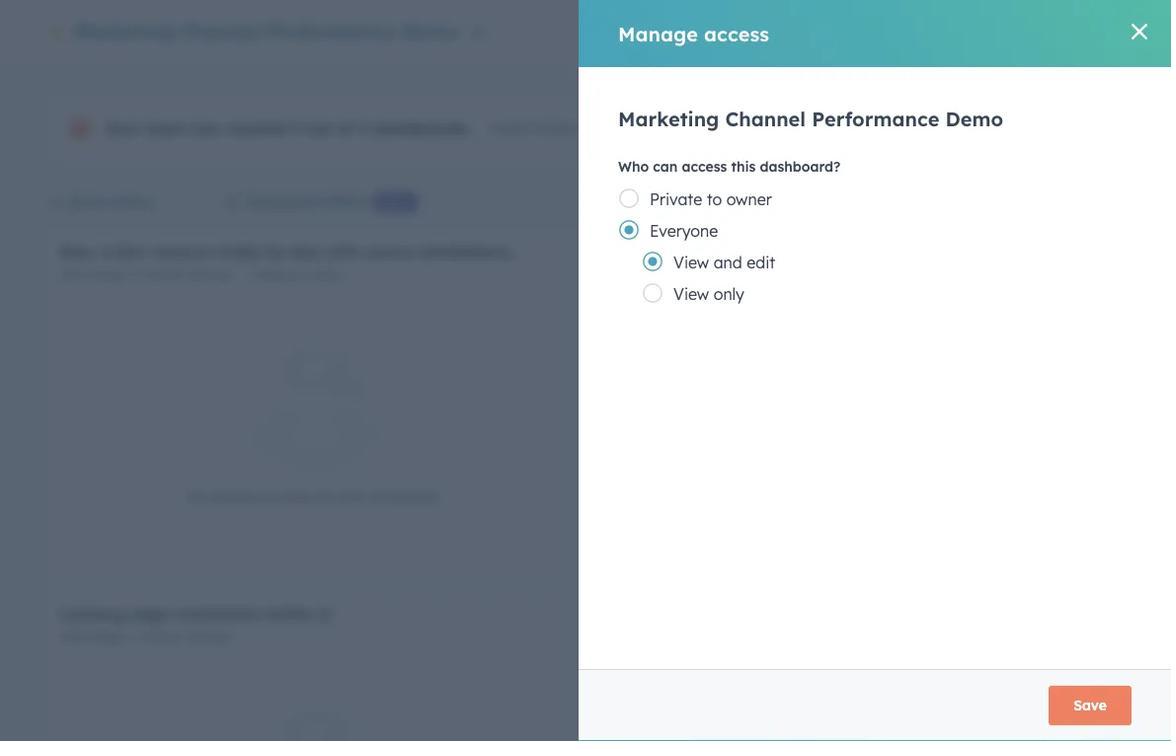 Task type: locate. For each thing, give the bounding box(es) containing it.
view left only
[[674, 284, 709, 304]]

date range: in the last 30 days inside landing page submission totals element
[[59, 630, 232, 645]]

30 inside new visitor session totals by day with source breakdown element
[[189, 268, 202, 282]]

1 vertical spatial date range: in the last 30 days
[[59, 630, 232, 645]]

marketing inside popup button
[[73, 18, 174, 43]]

share
[[946, 24, 978, 39]]

new visitor session totals by day with source breakdown
[[59, 241, 509, 261]]

date down new
[[59, 268, 86, 282]]

1 horizontal spatial channel
[[725, 107, 806, 131]]

in down 'most'
[[672, 268, 684, 282]]

1 horizontal spatial performance
[[812, 107, 940, 131]]

created right has
[[225, 119, 286, 138]]

has
[[192, 119, 220, 138]]

1 vertical spatial manage
[[744, 194, 800, 211]]

3 left out
[[291, 119, 301, 138]]

0 vertical spatial with
[[654, 120, 682, 137]]

0 horizontal spatial this
[[340, 489, 363, 506]]

1 vertical spatial channel
[[725, 107, 806, 131]]

0 horizontal spatial filters
[[112, 193, 152, 210]]

1 horizontal spatial filters
[[327, 193, 367, 210]]

1 horizontal spatial to
[[707, 190, 722, 209]]

sources
[[209, 489, 259, 506]]

last down the session
[[165, 268, 185, 282]]

create dashboard button
[[663, 16, 819, 47]]

access
[[704, 21, 770, 46], [682, 158, 727, 175]]

unlock more dashboards with crm suite starter.
[[487, 120, 803, 137]]

1 horizontal spatial marketing channel performance demo
[[618, 107, 1004, 131]]

owner
[[727, 190, 772, 209]]

created
[[225, 119, 286, 138], [790, 241, 850, 261]]

1 vertical spatial marketing
[[618, 107, 719, 131]]

for
[[317, 489, 336, 506]]

with
[[654, 120, 682, 137], [325, 241, 358, 261]]

1 date range: in the last 30 days from the top
[[59, 268, 232, 282]]

2 filters from the left
[[327, 193, 367, 210]]

the inside 'contacts most recently created by source date range: in the last 30 days'
[[687, 268, 705, 282]]

1 vertical spatial this
[[340, 489, 363, 506]]

1 horizontal spatial totals
[[267, 604, 312, 624]]

who can access this dashboard?
[[618, 158, 841, 175]]

date range: in the last 30 days
[[59, 268, 232, 282], [59, 630, 232, 645]]

this
[[731, 158, 756, 175], [340, 489, 363, 506]]

0 vertical spatial access
[[704, 21, 770, 46]]

dashboards inside "button"
[[804, 194, 886, 211]]

0 vertical spatial dashboards
[[573, 120, 650, 137]]

1 vertical spatial view
[[674, 284, 709, 304]]

range: inside landing page submission totals element
[[90, 630, 125, 645]]

who
[[618, 158, 649, 175]]

0 vertical spatial channel
[[180, 18, 261, 43]]

range: down "visitor"
[[90, 268, 125, 282]]

breakdown
[[420, 241, 509, 261]]

0 vertical spatial demo
[[401, 18, 459, 43]]

days
[[206, 268, 232, 282], [749, 268, 775, 282], [206, 630, 232, 645]]

1 source from the left
[[363, 241, 415, 261]]

2 date range: in the last 30 days from the top
[[59, 630, 232, 645]]

range: inside new visitor session totals by day with source breakdown element
[[90, 268, 125, 282]]

days down the submission
[[206, 630, 232, 645]]

save button
[[1049, 686, 1132, 726]]

the down page
[[144, 630, 162, 645]]

date range: in the last 30 days inside new visitor session totals by day with source breakdown element
[[59, 268, 232, 282]]

2 source from the left
[[879, 241, 931, 261]]

by down 'manage dashboards' "button"
[[855, 241, 874, 261]]

range: down contacts
[[633, 268, 668, 282]]

1 vertical spatial dashboards
[[804, 194, 886, 211]]

1 vertical spatial marketing channel performance demo
[[618, 107, 1004, 131]]

demo up dashboards.
[[401, 18, 459, 43]]

0 vertical spatial marketing
[[73, 18, 174, 43]]

0 horizontal spatial to
[[263, 489, 276, 506]]

performance down actions popup button
[[812, 107, 940, 131]]

by up "frequency:"
[[265, 241, 285, 261]]

1 by from the left
[[265, 241, 285, 261]]

date inside landing page submission totals element
[[59, 630, 86, 645]]

recently
[[721, 241, 785, 261]]

dashboards
[[573, 120, 650, 137], [804, 194, 886, 211]]

with up daily
[[325, 241, 358, 261]]

days down the session
[[206, 268, 232, 282]]

0 vertical spatial performance
[[267, 18, 395, 43]]

0 horizontal spatial channel
[[180, 18, 261, 43]]

to left "owner"
[[707, 190, 722, 209]]

by
[[265, 241, 285, 261], [855, 241, 874, 261]]

this right for
[[340, 489, 363, 506]]

1 vertical spatial created
[[790, 241, 850, 261]]

totals up "frequency:"
[[216, 241, 261, 261]]

1 horizontal spatial by
[[855, 241, 874, 261]]

view for view only
[[674, 284, 709, 304]]

date down landing
[[59, 630, 86, 645]]

contacts most recently created by source element
[[591, 228, 1124, 581]]

1 horizontal spatial manage
[[744, 194, 800, 211]]

0 horizontal spatial 3
[[291, 119, 301, 138]]

0 horizontal spatial demo
[[401, 18, 459, 43]]

1 vertical spatial with
[[325, 241, 358, 261]]

manage
[[618, 21, 698, 46], [744, 194, 800, 211]]

source
[[363, 241, 415, 261], [879, 241, 931, 261]]

2 by from the left
[[855, 241, 874, 261]]

channel
[[180, 18, 261, 43], [725, 107, 806, 131]]

30 inside landing page submission totals element
[[189, 630, 202, 645]]

marketing up your
[[73, 18, 174, 43]]

0 horizontal spatial manage
[[618, 21, 698, 46]]

to left show in the left bottom of the page
[[263, 489, 276, 506]]

1 horizontal spatial 3
[[358, 119, 368, 138]]

filters right quick
[[112, 193, 152, 210]]

0 horizontal spatial source
[[363, 241, 415, 261]]

last
[[165, 268, 185, 282], [709, 268, 729, 282], [165, 630, 185, 645]]

0 horizontal spatial marketing
[[73, 18, 174, 43]]

to
[[707, 190, 722, 209], [263, 489, 276, 506]]

1 vertical spatial demo
[[946, 107, 1004, 131]]

days down recently
[[749, 268, 775, 282]]

out
[[306, 119, 332, 138]]

date
[[59, 268, 86, 282], [603, 268, 630, 282], [59, 630, 86, 645]]

days inside new visitor session totals by day with source breakdown element
[[206, 268, 232, 282]]

date range: in the last 30 days down page
[[59, 630, 232, 645]]

1 horizontal spatial source
[[879, 241, 931, 261]]

marketing channel performance demo
[[73, 18, 459, 43], [618, 107, 1004, 131]]

0 horizontal spatial performance
[[267, 18, 395, 43]]

date down contacts
[[603, 268, 630, 282]]

this up "owner"
[[731, 158, 756, 175]]

1 view from the top
[[674, 253, 709, 273]]

daily
[[314, 268, 342, 282]]

0 horizontal spatial marketing channel performance demo
[[73, 18, 459, 43]]

date range: in the last 30 days down "visitor"
[[59, 268, 232, 282]]

filters for dashboard filters
[[327, 193, 367, 210]]

0 horizontal spatial created
[[225, 119, 286, 138]]

demo inside popup button
[[401, 18, 459, 43]]

1 horizontal spatial demo
[[946, 107, 1004, 131]]

range: inside 'contacts most recently created by source date range: in the last 30 days'
[[633, 268, 668, 282]]

demo
[[401, 18, 459, 43], [946, 107, 1004, 131]]

landing page submission totals
[[59, 604, 312, 624]]

view
[[674, 253, 709, 273], [674, 284, 709, 304]]

manage inside 'manage dashboards' "button"
[[744, 194, 800, 211]]

no sources to show for this time frame.
[[186, 489, 442, 506]]

your team has created 3 out of 3 dashboards.
[[104, 119, 471, 138]]

0 vertical spatial view
[[674, 253, 709, 273]]

1 filters from the left
[[112, 193, 152, 210]]

contacts most recently created by source date range: in the last 30 days
[[603, 241, 931, 282]]

marketing
[[73, 18, 174, 43], [618, 107, 719, 131]]

range: down landing
[[90, 630, 125, 645]]

the up view only
[[687, 268, 705, 282]]

0 vertical spatial marketing channel performance demo
[[73, 18, 459, 43]]

last down the landing page submission totals
[[165, 630, 185, 645]]

contacts
[[603, 241, 673, 261]]

2 view from the top
[[674, 284, 709, 304]]

1 3 from the left
[[291, 119, 301, 138]]

totals for session
[[216, 241, 261, 261]]

dashboards up who
[[573, 120, 650, 137]]

0 horizontal spatial with
[[325, 241, 358, 261]]

quick filters
[[68, 193, 152, 210]]

30 up only
[[732, 268, 746, 282]]

channel inside popup button
[[180, 18, 261, 43]]

dashboard
[[720, 24, 781, 39]]

beta
[[382, 196, 409, 208]]

last inside new visitor session totals by day with source breakdown element
[[165, 268, 185, 282]]

filters
[[112, 193, 152, 210], [327, 193, 367, 210]]

close image
[[1132, 24, 1148, 40]]

in
[[129, 268, 141, 282], [672, 268, 684, 282], [129, 630, 141, 645]]

add report button
[[1018, 16, 1124, 47]]

dashboards down dashboard?
[[804, 194, 886, 211]]

created down 'manage dashboards' "button"
[[790, 241, 850, 261]]

with left "crm"
[[654, 120, 682, 137]]

private to owner
[[650, 190, 772, 209]]

last up view only
[[709, 268, 729, 282]]

in down "visitor"
[[129, 268, 141, 282]]

0 vertical spatial totals
[[216, 241, 261, 261]]

30 down the landing page submission totals
[[189, 630, 202, 645]]

created inside 'contacts most recently created by source date range: in the last 30 days'
[[790, 241, 850, 261]]

edit
[[747, 253, 776, 273]]

share button
[[929, 16, 1007, 47]]

30 down the session
[[189, 268, 202, 282]]

0 vertical spatial this
[[731, 158, 756, 175]]

totals
[[216, 241, 261, 261], [267, 604, 312, 624]]

range:
[[90, 268, 125, 282], [633, 268, 668, 282], [90, 630, 125, 645]]

0 horizontal spatial dashboards
[[573, 120, 650, 137]]

filters left beta
[[327, 193, 367, 210]]

filters for quick filters
[[112, 193, 152, 210]]

1 vertical spatial totals
[[267, 604, 312, 624]]

0 vertical spatial manage
[[618, 21, 698, 46]]

totals right the submission
[[267, 604, 312, 624]]

0 vertical spatial created
[[225, 119, 286, 138]]

manage for manage dashboards
[[744, 194, 800, 211]]

0 horizontal spatial by
[[265, 241, 285, 261]]

starter.
[[756, 120, 803, 137]]

3 right of
[[358, 119, 368, 138]]

30
[[189, 268, 202, 282], [732, 268, 746, 282], [189, 630, 202, 645]]

by inside 'contacts most recently created by source date range: in the last 30 days'
[[855, 241, 874, 261]]

view down the everyone
[[674, 253, 709, 273]]

0 vertical spatial date range: in the last 30 days
[[59, 268, 232, 282]]

performance
[[267, 18, 395, 43], [812, 107, 940, 131]]

3
[[291, 119, 301, 138], [358, 119, 368, 138]]

by for totals
[[265, 241, 285, 261]]

demo down share popup button in the top right of the page
[[946, 107, 1004, 131]]

show
[[280, 489, 313, 506]]

performance up out
[[267, 18, 395, 43]]

1 horizontal spatial dashboards
[[804, 194, 886, 211]]

1 horizontal spatial created
[[790, 241, 850, 261]]

crm
[[685, 120, 716, 137]]

marketing up can
[[618, 107, 719, 131]]

0 horizontal spatial totals
[[216, 241, 261, 261]]

the
[[144, 268, 162, 282], [687, 268, 705, 282], [144, 630, 162, 645]]

the down the session
[[144, 268, 162, 282]]

create dashboard
[[680, 24, 781, 39]]

last inside 'contacts most recently created by source date range: in the last 30 days'
[[709, 268, 729, 282]]

last inside landing page submission totals element
[[165, 630, 185, 645]]



Task type: vqa. For each thing, say whether or not it's contained in the screenshot.
Marketing Channel Performance Demo Banner
yes



Task type: describe. For each thing, give the bounding box(es) containing it.
1 vertical spatial access
[[682, 158, 727, 175]]

1 horizontal spatial this
[[731, 158, 756, 175]]

days inside 'contacts most recently created by source date range: in the last 30 days'
[[749, 268, 775, 282]]

0 vertical spatial to
[[707, 190, 722, 209]]

can
[[653, 158, 678, 175]]

everyone
[[650, 221, 718, 241]]

add
[[1035, 24, 1058, 39]]

of
[[337, 119, 353, 138]]

new
[[59, 241, 94, 261]]

create
[[680, 24, 717, 39]]

dashboard
[[246, 193, 322, 210]]

submission
[[174, 604, 262, 624]]

suite
[[720, 120, 752, 137]]

performance inside popup button
[[267, 18, 395, 43]]

marketing channel performance demo inside popup button
[[73, 18, 459, 43]]

landing
[[59, 604, 124, 624]]

only
[[714, 284, 744, 304]]

date inside new visitor session totals by day with source breakdown element
[[59, 268, 86, 282]]

date inside 'contacts most recently created by source date range: in the last 30 days'
[[603, 268, 630, 282]]

manage access
[[618, 21, 770, 46]]

created for by
[[790, 241, 850, 261]]

report
[[1061, 24, 1095, 39]]

marketing channel performance demo button
[[73, 16, 485, 45]]

actions
[[847, 24, 888, 39]]

more
[[535, 120, 569, 137]]

page
[[129, 604, 169, 624]]

by for created
[[855, 241, 874, 261]]

2 3 from the left
[[358, 119, 368, 138]]

manage dashboards button
[[744, 191, 886, 214]]

private
[[650, 190, 702, 209]]

manage dashboards
[[744, 194, 886, 211]]

add report
[[1035, 24, 1095, 39]]

1 vertical spatial to
[[263, 489, 276, 506]]

dashboard filters button
[[225, 190, 367, 215]]

in inside new visitor session totals by day with source breakdown element
[[129, 268, 141, 282]]

in down page
[[129, 630, 141, 645]]

the inside new visitor session totals by day with source breakdown element
[[144, 268, 162, 282]]

new visitor session totals by day with source breakdown element
[[47, 228, 581, 581]]

frame.
[[400, 489, 442, 506]]

quick filters button
[[47, 190, 152, 215]]

created for 3
[[225, 119, 286, 138]]

session
[[154, 241, 211, 261]]

leave comment image
[[785, 708, 930, 742]]

actions button
[[830, 16, 917, 47]]

days inside landing page submission totals element
[[206, 630, 232, 645]]

dashboards.
[[373, 119, 471, 138]]

unlock
[[487, 120, 532, 137]]

day
[[290, 241, 320, 261]]

view and edit
[[674, 253, 776, 273]]

your
[[104, 119, 141, 138]]

source inside 'contacts most recently created by source date range: in the last 30 days'
[[879, 241, 931, 261]]

frequency:
[[249, 268, 310, 282]]

view only
[[674, 284, 744, 304]]

the inside landing page submission totals element
[[144, 630, 162, 645]]

frequency: daily
[[249, 268, 342, 282]]

team
[[146, 119, 187, 138]]

view for view and edit
[[674, 253, 709, 273]]

landing page submission totals element
[[47, 591, 581, 742]]

1 horizontal spatial marketing
[[618, 107, 719, 131]]

dashboard filters
[[246, 193, 367, 210]]

30 inside 'contacts most recently created by source date range: in the last 30 days'
[[732, 268, 746, 282]]

dashboard?
[[760, 158, 841, 175]]

manage for manage access
[[618, 21, 698, 46]]

marketing channel performance demo banner
[[47, 10, 1124, 47]]

this inside new visitor session totals by day with source breakdown element
[[340, 489, 363, 506]]

in inside 'contacts most recently created by source date range: in the last 30 days'
[[672, 268, 684, 282]]

time
[[367, 489, 396, 506]]

1 horizontal spatial with
[[654, 120, 682, 137]]

save
[[1074, 697, 1107, 715]]

most
[[677, 241, 716, 261]]

totals for submission
[[267, 604, 312, 624]]

quick
[[68, 193, 108, 210]]

1 vertical spatial performance
[[812, 107, 940, 131]]

visitor
[[99, 241, 149, 261]]

and
[[714, 253, 743, 273]]

no
[[186, 489, 205, 506]]



